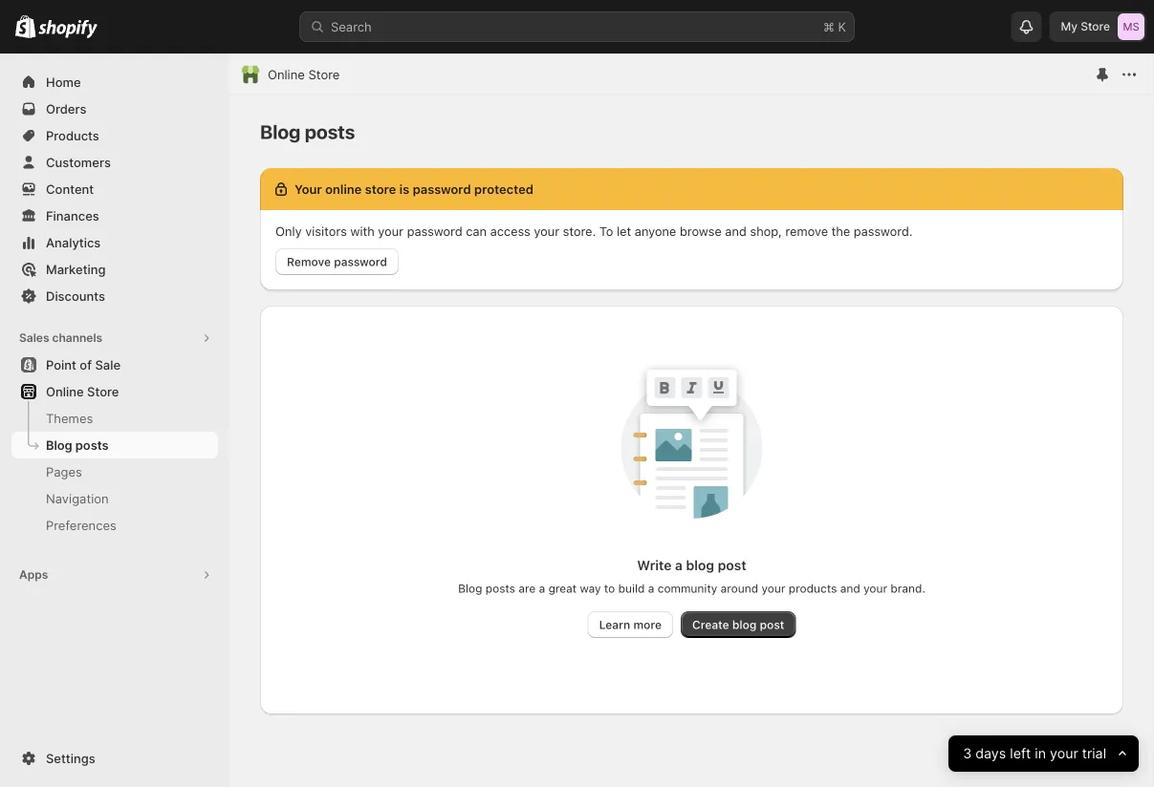 Task type: vqa. For each thing, say whether or not it's contained in the screenshot.
the topmost online store
yes



Task type: describe. For each thing, give the bounding box(es) containing it.
orders link
[[11, 96, 218, 122]]

1 horizontal spatial online store
[[268, 67, 340, 82]]

preferences
[[46, 518, 116, 533]]

home
[[46, 75, 81, 89]]

point of sale button
[[0, 352, 229, 379]]

sales
[[19, 331, 49, 345]]

my store image
[[1118, 13, 1144, 40]]

0 horizontal spatial shopify image
[[15, 15, 36, 38]]

sales channels button
[[11, 325, 218, 352]]

settings link
[[11, 746, 218, 773]]

0 vertical spatial online
[[268, 67, 305, 82]]

in
[[1035, 746, 1046, 763]]

themes link
[[11, 405, 218, 432]]

navigation
[[46, 491, 109, 506]]

my
[[1061, 20, 1078, 33]]

analytics link
[[11, 229, 218, 256]]

0 vertical spatial online store link
[[268, 65, 340, 84]]

themes
[[46, 411, 93, 426]]

discounts link
[[11, 283, 218, 310]]

products link
[[11, 122, 218, 149]]

customers link
[[11, 149, 218, 176]]

1 vertical spatial store
[[308, 67, 340, 82]]

finances
[[46, 208, 99, 223]]

left
[[1010, 746, 1031, 763]]

preferences link
[[11, 512, 218, 539]]

my store
[[1061, 20, 1110, 33]]

0 horizontal spatial online
[[46, 384, 84, 399]]

sales channels
[[19, 331, 102, 345]]

1 vertical spatial online store link
[[11, 379, 218, 405]]

sale
[[95, 358, 121, 372]]

analytics
[[46, 235, 101, 250]]

your
[[1050, 746, 1078, 763]]

3 days left in your trial
[[963, 746, 1106, 763]]

apps
[[19, 568, 48, 582]]

k
[[838, 19, 846, 34]]

content
[[46, 182, 94, 196]]

blog
[[46, 438, 72, 453]]



Task type: locate. For each thing, give the bounding box(es) containing it.
0 horizontal spatial online store link
[[11, 379, 218, 405]]

days
[[975, 746, 1006, 763]]

1 horizontal spatial online store link
[[268, 65, 340, 84]]

pages link
[[11, 459, 218, 486]]

point of sale
[[46, 358, 121, 372]]

navigation link
[[11, 486, 218, 512]]

store right my in the right of the page
[[1081, 20, 1110, 33]]

blog posts
[[46, 438, 109, 453]]

online store image
[[241, 65, 260, 84]]

products
[[46, 128, 99, 143]]

point of sale link
[[11, 352, 218, 379]]

online right online store image
[[268, 67, 305, 82]]

0 vertical spatial online store
[[268, 67, 340, 82]]

1 horizontal spatial online
[[268, 67, 305, 82]]

online store link right online store image
[[268, 65, 340, 84]]

discounts
[[46, 289, 105, 304]]

store down "sale"
[[87, 384, 119, 399]]

online store
[[268, 67, 340, 82], [46, 384, 119, 399]]

point
[[46, 358, 76, 372]]

online store down point of sale
[[46, 384, 119, 399]]

3 days left in your trial button
[[948, 736, 1139, 773]]

1 horizontal spatial store
[[308, 67, 340, 82]]

apps button
[[11, 562, 218, 589]]

1 vertical spatial online store
[[46, 384, 119, 399]]

orders
[[46, 101, 86, 116]]

3
[[963, 746, 971, 763]]

channels
[[52, 331, 102, 345]]

⌘
[[823, 19, 835, 34]]

content link
[[11, 176, 218, 203]]

customers
[[46, 155, 111, 170]]

2 vertical spatial store
[[87, 384, 119, 399]]

trial
[[1082, 746, 1106, 763]]

online
[[268, 67, 305, 82], [46, 384, 84, 399]]

home link
[[11, 69, 218, 96]]

1 vertical spatial online
[[46, 384, 84, 399]]

2 horizontal spatial store
[[1081, 20, 1110, 33]]

1 horizontal spatial shopify image
[[38, 20, 98, 39]]

marketing
[[46, 262, 106, 277]]

marketing link
[[11, 256, 218, 283]]

store
[[1081, 20, 1110, 33], [308, 67, 340, 82], [87, 384, 119, 399]]

posts
[[75, 438, 109, 453]]

of
[[80, 358, 92, 372]]

0 horizontal spatial online store
[[46, 384, 119, 399]]

search
[[331, 19, 372, 34]]

0 horizontal spatial store
[[87, 384, 119, 399]]

blog posts link
[[11, 432, 218, 459]]

online store right online store image
[[268, 67, 340, 82]]

online down point
[[46, 384, 84, 399]]

pages
[[46, 465, 82, 479]]

shopify image
[[15, 15, 36, 38], [38, 20, 98, 39]]

settings
[[46, 752, 95, 766]]

store down search at top
[[308, 67, 340, 82]]

0 vertical spatial store
[[1081, 20, 1110, 33]]

finances link
[[11, 203, 218, 229]]

⌘ k
[[823, 19, 846, 34]]

online store link
[[268, 65, 340, 84], [11, 379, 218, 405]]

online store link down "sale"
[[11, 379, 218, 405]]



